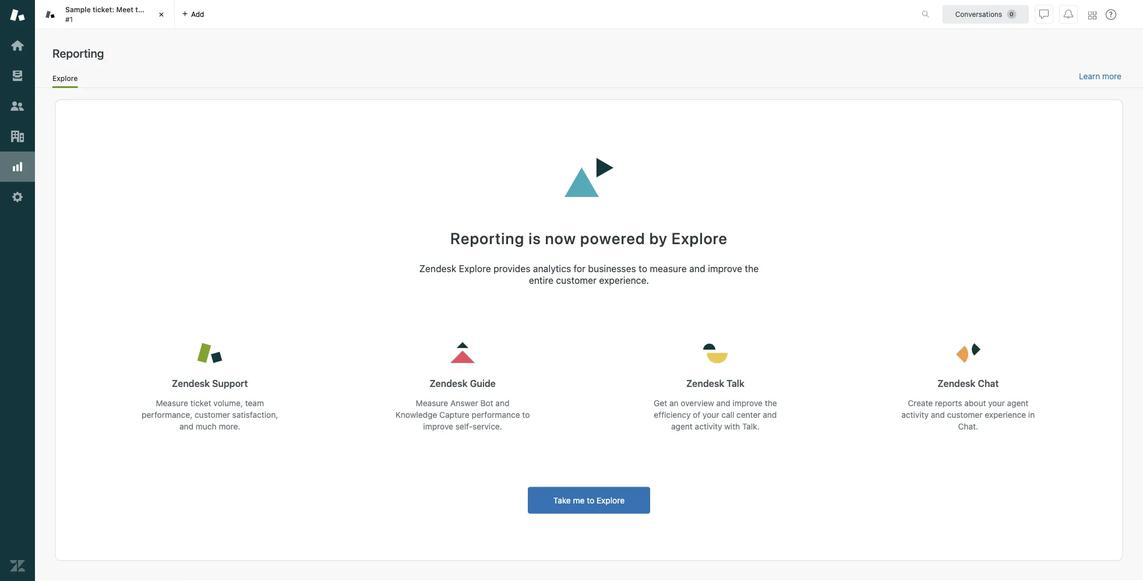 Task type: locate. For each thing, give the bounding box(es) containing it.
ticket down zendesk support
[[190, 398, 211, 408]]

an
[[670, 398, 679, 408]]

customer
[[556, 275, 597, 286], [195, 410, 230, 420], [947, 410, 983, 420]]

measure
[[650, 263, 687, 274]]

zendesk products image
[[1089, 11, 1097, 20]]

provides
[[494, 263, 531, 274]]

0 vertical spatial the
[[135, 6, 147, 14]]

and inside measure ticket volume, team performance, customer satisfaction, and much more.
[[180, 422, 194, 431]]

the
[[135, 6, 147, 14], [745, 263, 759, 274], [765, 398, 777, 408]]

agent down efficiency
[[671, 422, 693, 431]]

reporting up the provides
[[451, 229, 525, 247]]

and right measure
[[690, 263, 706, 274]]

satisfaction,
[[232, 410, 278, 420]]

measure inside measure answer bot and knowledge capture performance to improve self-service.
[[416, 398, 448, 408]]

customer down for
[[556, 275, 597, 286]]

explore right by
[[672, 229, 728, 247]]

zendesk explore provides analytics for businesses to measure and improve the entire customer experience.
[[419, 263, 759, 286]]

customer inside zendesk explore provides analytics for businesses to measure and improve the entire customer experience.
[[556, 275, 597, 286]]

powered
[[580, 229, 646, 247]]

conversations button
[[943, 5, 1029, 24]]

1 vertical spatial agent
[[671, 422, 693, 431]]

take
[[554, 495, 571, 505]]

to inside measure answer bot and knowledge capture performance to improve self-service.
[[522, 410, 530, 420]]

notifications image
[[1064, 10, 1074, 19]]

learn more link
[[1079, 71, 1122, 82]]

the inside sample ticket: meet the ticket #1
[[135, 6, 147, 14]]

0 horizontal spatial customer
[[195, 410, 230, 420]]

experience
[[985, 410, 1026, 420]]

your up experience
[[989, 398, 1005, 408]]

to
[[639, 263, 648, 274], [522, 410, 530, 420], [587, 495, 595, 505]]

1 horizontal spatial reporting
[[451, 229, 525, 247]]

chat.
[[958, 422, 979, 431]]

and left much
[[180, 422, 194, 431]]

measure
[[156, 398, 188, 408], [416, 398, 448, 408]]

get
[[654, 398, 667, 408]]

improve up center
[[733, 398, 763, 408]]

reporting
[[52, 46, 104, 60], [451, 229, 525, 247]]

answer
[[451, 398, 478, 408]]

performance
[[472, 410, 520, 420]]

main element
[[0, 0, 35, 581]]

ticket right meet at the left top of page
[[148, 6, 168, 14]]

1 vertical spatial reporting
[[451, 229, 525, 247]]

to up the experience.
[[639, 263, 648, 274]]

chat
[[978, 378, 999, 389]]

0 horizontal spatial ticket
[[148, 6, 168, 14]]

improve
[[708, 263, 743, 274], [733, 398, 763, 408], [423, 422, 453, 431]]

customer inside measure ticket volume, team performance, customer satisfaction, and much more.
[[195, 410, 230, 420]]

is
[[529, 229, 541, 247]]

by
[[650, 229, 668, 247]]

zendesk for zendesk talk
[[687, 378, 725, 389]]

self-
[[456, 422, 473, 431]]

and up performance
[[496, 398, 510, 408]]

0 vertical spatial activity
[[902, 410, 929, 420]]

ticket inside sample ticket: meet the ticket #1
[[148, 6, 168, 14]]

1 vertical spatial improve
[[733, 398, 763, 408]]

activity down create
[[902, 410, 929, 420]]

2 vertical spatial improve
[[423, 422, 453, 431]]

add button
[[175, 0, 211, 29]]

of
[[693, 410, 701, 420]]

overview
[[681, 398, 714, 408]]

zendesk chat
[[938, 378, 999, 389]]

reporting up explore link on the top left of the page
[[52, 46, 104, 60]]

reporting for reporting
[[52, 46, 104, 60]]

customer up 'chat.'
[[947, 410, 983, 420]]

ticket
[[148, 6, 168, 14], [190, 398, 211, 408]]

improve right measure
[[708, 263, 743, 274]]

measure up "knowledge"
[[416, 398, 448, 408]]

1 vertical spatial to
[[522, 410, 530, 420]]

1 horizontal spatial to
[[587, 495, 595, 505]]

and right center
[[763, 410, 777, 420]]

create reports about your agent activity and customer experience in chat.
[[902, 398, 1035, 431]]

explore right me
[[597, 495, 625, 505]]

1 measure from the left
[[156, 398, 188, 408]]

2 vertical spatial the
[[765, 398, 777, 408]]

sample ticket: meet the ticket #1
[[65, 6, 168, 23]]

measure answer bot and knowledge capture performance to improve self-service.
[[396, 398, 530, 431]]

about
[[965, 398, 986, 408]]

explore inside zendesk explore provides analytics for businesses to measure and improve the entire customer experience.
[[459, 263, 491, 274]]

zendesk inside zendesk explore provides analytics for businesses to measure and improve the entire customer experience.
[[419, 263, 457, 274]]

1 vertical spatial activity
[[695, 422, 722, 431]]

customers image
[[10, 98, 25, 114]]

0 horizontal spatial the
[[135, 6, 147, 14]]

tab containing sample ticket: meet the ticket
[[35, 0, 175, 29]]

your inside create reports about your agent activity and customer experience in chat.
[[989, 398, 1005, 408]]

and down reports
[[931, 410, 945, 420]]

0 horizontal spatial to
[[522, 410, 530, 420]]

0 horizontal spatial measure
[[156, 398, 188, 408]]

0 vertical spatial to
[[639, 263, 648, 274]]

to right me
[[587, 495, 595, 505]]

1 vertical spatial your
[[703, 410, 720, 420]]

talk.
[[743, 422, 760, 431]]

button displays agent's chat status as invisible. image
[[1040, 10, 1049, 19]]

to right performance
[[522, 410, 530, 420]]

1 horizontal spatial your
[[989, 398, 1005, 408]]

2 horizontal spatial the
[[765, 398, 777, 408]]

get an overview and improve the efficiency of your call center and agent activity with talk.
[[654, 398, 777, 431]]

zendesk guide
[[430, 378, 496, 389]]

ticket inside measure ticket volume, team performance, customer satisfaction, and much more.
[[190, 398, 211, 408]]

zendesk
[[419, 263, 457, 274], [172, 378, 210, 389], [430, 378, 468, 389], [687, 378, 725, 389], [938, 378, 976, 389]]

0 horizontal spatial reporting
[[52, 46, 104, 60]]

and inside measure answer bot and knowledge capture performance to improve self-service.
[[496, 398, 510, 408]]

1 vertical spatial ticket
[[190, 398, 211, 408]]

your
[[989, 398, 1005, 408], [703, 410, 720, 420]]

agent inside get an overview and improve the efficiency of your call center and agent activity with talk.
[[671, 422, 693, 431]]

1 horizontal spatial activity
[[902, 410, 929, 420]]

customer up much
[[195, 410, 230, 420]]

tab
[[35, 0, 175, 29]]

agent up experience
[[1007, 398, 1029, 408]]

0 horizontal spatial agent
[[671, 422, 693, 431]]

1 horizontal spatial measure
[[416, 398, 448, 408]]

capture
[[440, 410, 470, 420]]

learn
[[1079, 71, 1101, 81]]

0 vertical spatial improve
[[708, 263, 743, 274]]

measure up performance,
[[156, 398, 188, 408]]

zendesk for zendesk explore provides analytics for businesses to measure and improve the entire customer experience.
[[419, 263, 457, 274]]

and inside zendesk explore provides analytics for businesses to measure and improve the entire customer experience.
[[690, 263, 706, 274]]

measure inside measure ticket volume, team performance, customer satisfaction, and much more.
[[156, 398, 188, 408]]

0 horizontal spatial your
[[703, 410, 720, 420]]

0 vertical spatial ticket
[[148, 6, 168, 14]]

and
[[690, 263, 706, 274], [496, 398, 510, 408], [717, 398, 731, 408], [763, 410, 777, 420], [931, 410, 945, 420], [180, 422, 194, 431]]

2 measure from the left
[[416, 398, 448, 408]]

admin image
[[10, 189, 25, 205]]

learn more
[[1079, 71, 1122, 81]]

0 vertical spatial reporting
[[52, 46, 104, 60]]

1 vertical spatial the
[[745, 263, 759, 274]]

your right of
[[703, 410, 720, 420]]

add
[[191, 10, 204, 18]]

activity down of
[[695, 422, 722, 431]]

1 horizontal spatial customer
[[556, 275, 597, 286]]

agent
[[1007, 398, 1029, 408], [671, 422, 693, 431]]

2 horizontal spatial to
[[639, 263, 648, 274]]

1 horizontal spatial agent
[[1007, 398, 1029, 408]]

improve down capture
[[423, 422, 453, 431]]

measure for zendesk guide
[[416, 398, 448, 408]]

knowledge
[[396, 410, 437, 420]]

explore
[[52, 74, 78, 82], [672, 229, 728, 247], [459, 263, 491, 274], [597, 495, 625, 505]]

0 vertical spatial your
[[989, 398, 1005, 408]]

explore left the provides
[[459, 263, 491, 274]]

0 horizontal spatial activity
[[695, 422, 722, 431]]

bot
[[481, 398, 493, 408]]

and up call
[[717, 398, 731, 408]]

measure for zendesk support
[[156, 398, 188, 408]]

1 horizontal spatial the
[[745, 263, 759, 274]]

zendesk for zendesk support
[[172, 378, 210, 389]]

activity
[[902, 410, 929, 420], [695, 422, 722, 431]]

1 horizontal spatial ticket
[[190, 398, 211, 408]]

with
[[725, 422, 740, 431]]

the inside zendesk explore provides analytics for businesses to measure and improve the entire customer experience.
[[745, 263, 759, 274]]

2 vertical spatial to
[[587, 495, 595, 505]]

0 vertical spatial agent
[[1007, 398, 1029, 408]]

call
[[722, 410, 735, 420]]

analytics
[[533, 263, 571, 274]]

2 horizontal spatial customer
[[947, 410, 983, 420]]



Task type: describe. For each thing, give the bounding box(es) containing it.
now
[[545, 229, 576, 247]]

volume,
[[214, 398, 243, 408]]

more
[[1103, 71, 1122, 81]]

efficiency
[[654, 410, 691, 420]]

in
[[1029, 410, 1035, 420]]

measure ticket volume, team performance, customer satisfaction, and much more.
[[142, 398, 278, 431]]

more.
[[219, 422, 240, 431]]

improve inside zendesk explore provides analytics for businesses to measure and improve the entire customer experience.
[[708, 263, 743, 274]]

#1
[[65, 15, 73, 23]]

center
[[737, 410, 761, 420]]

meet
[[116, 6, 134, 14]]

get started image
[[10, 38, 25, 53]]

entire
[[529, 275, 554, 286]]

explore inside button
[[597, 495, 625, 505]]

views image
[[10, 68, 25, 83]]

agent inside create reports about your agent activity and customer experience in chat.
[[1007, 398, 1029, 408]]

service.
[[473, 422, 502, 431]]

much
[[196, 422, 217, 431]]

create
[[908, 398, 933, 408]]

organizations image
[[10, 129, 25, 144]]

to inside zendesk explore provides analytics for businesses to measure and improve the entire customer experience.
[[639, 263, 648, 274]]

customer inside create reports about your agent activity and customer experience in chat.
[[947, 410, 983, 420]]

to inside take me to explore button
[[587, 495, 595, 505]]

sample
[[65, 6, 91, 14]]

and inside create reports about your agent activity and customer experience in chat.
[[931, 410, 945, 420]]

reporting image
[[10, 159, 25, 174]]

zendesk support image
[[10, 8, 25, 23]]

experience.
[[599, 275, 649, 286]]

guide
[[470, 378, 496, 389]]

explore link
[[52, 74, 78, 88]]

zendesk for zendesk guide
[[430, 378, 468, 389]]

ticket:
[[93, 6, 114, 14]]

activity inside create reports about your agent activity and customer experience in chat.
[[902, 410, 929, 420]]

for
[[574, 263, 586, 274]]

your inside get an overview and improve the efficiency of your call center and agent activity with talk.
[[703, 410, 720, 420]]

improve inside measure answer bot and knowledge capture performance to improve self-service.
[[423, 422, 453, 431]]

zendesk image
[[10, 558, 25, 574]]

reports
[[935, 398, 963, 408]]

reporting is now powered by explore
[[451, 229, 728, 247]]

get help image
[[1106, 9, 1117, 20]]

zendesk talk
[[687, 378, 745, 389]]

me
[[573, 495, 585, 505]]

reporting for reporting is now powered by explore
[[451, 229, 525, 247]]

team
[[245, 398, 264, 408]]

zendesk for zendesk chat
[[938, 378, 976, 389]]

take me to explore
[[554, 495, 625, 505]]

conversations
[[956, 10, 1003, 18]]

activity inside get an overview and improve the efficiency of your call center and agent activity with talk.
[[695, 422, 722, 431]]

support
[[212, 378, 248, 389]]

businesses
[[588, 263, 636, 274]]

close image
[[156, 9, 167, 20]]

performance,
[[142, 410, 192, 420]]

explore right views icon at the top left of the page
[[52, 74, 78, 82]]

the inside get an overview and improve the efficiency of your call center and agent activity with talk.
[[765, 398, 777, 408]]

talk
[[727, 378, 745, 389]]

zendesk support
[[172, 378, 248, 389]]

take me to explore button
[[528, 487, 650, 514]]

improve inside get an overview and improve the efficiency of your call center and agent activity with talk.
[[733, 398, 763, 408]]

tabs tab list
[[35, 0, 910, 29]]



Task type: vqa. For each thing, say whether or not it's contained in the screenshot.
Dashboard Tab
no



